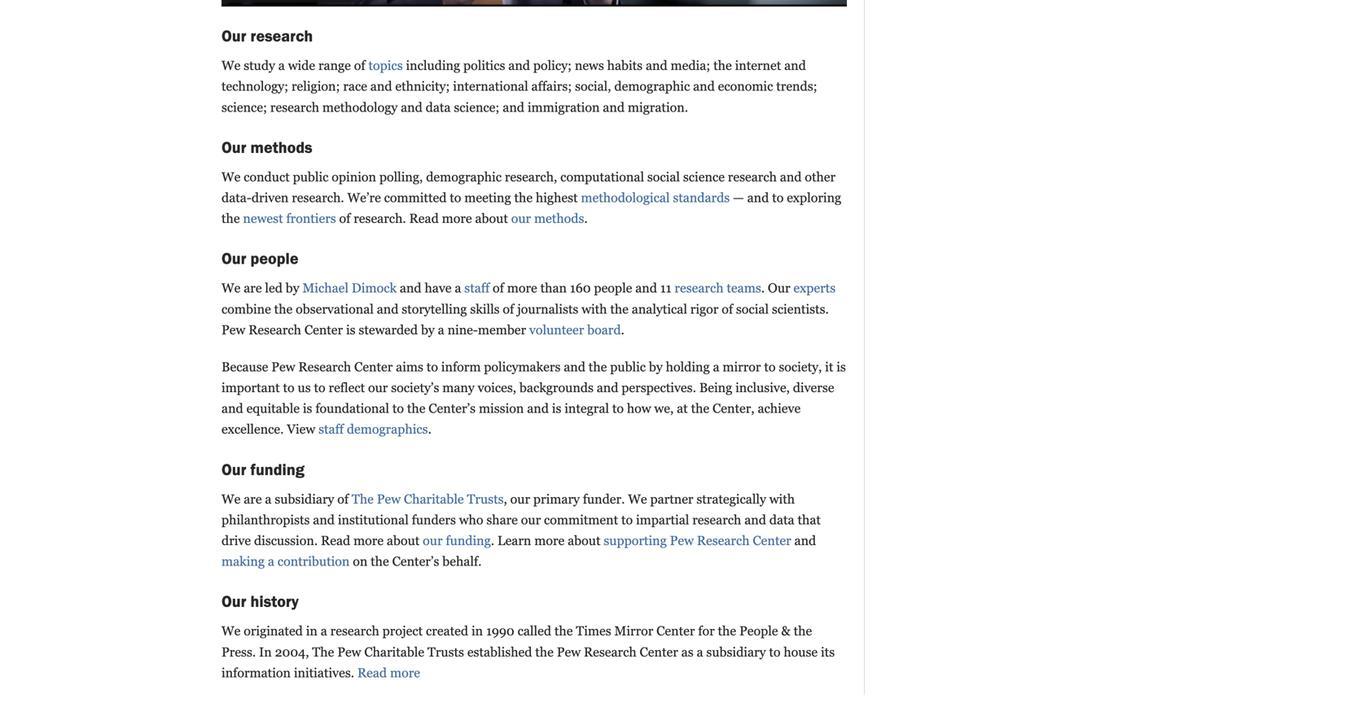 Task type: describe. For each thing, give the bounding box(es) containing it.
our inside the because pew research center aims to inform policymakers and the public by holding a mirror to society, it is important to us to reflect our society's many voices, backgrounds and perspectives. being inclusive, diverse and equitable is foundational to the center's mission and is integral to how we, at the center, achieve excellence. view
[[368, 381, 388, 396]]

frontiers
[[286, 211, 336, 226]]

1 vertical spatial research.
[[354, 211, 406, 226]]

. for demographics
[[428, 423, 432, 437]]

immigration
[[528, 100, 600, 115]]

to left how
[[612, 402, 624, 416]]

michael
[[303, 281, 349, 296]]

led
[[265, 281, 283, 296]]

subsidiary inside 'we originated in a research project created in 1990 called the times mirror center for the people & the press. in 2004, the pew charitable trusts established the pew research center as a subsidiary to house its information initiatives.'
[[707, 645, 766, 660]]

making
[[222, 555, 265, 570]]

0 vertical spatial the
[[352, 492, 374, 507]]

and down social,
[[603, 100, 625, 115]]

0 horizontal spatial by
[[286, 281, 299, 296]]

and up trends;
[[785, 58, 806, 73]]

politics
[[464, 58, 505, 73]]

at
[[677, 402, 688, 416]]

with inside we are led by michael dimock and have a staff of more than 160 people and 11 research teams . our experts combine the observational and storytelling skills of journalists with the analytical rigor of social scientists. pew research center is stewarded by a nine-member
[[582, 302, 607, 317]]

dimock
[[352, 281, 397, 296]]

conduct
[[244, 170, 290, 184]]

times
[[576, 625, 611, 639]]

to left the us
[[283, 381, 295, 396]]

we for we conduct public opinion polling, demographic research, computational social science research and other data-driven research. we're committed to meeting the highest
[[222, 170, 241, 184]]

research inside including politics and policy; news habits and media; the internet and technology; religion; race and ethnicity; international affairs; social, demographic and economic trends; science; research methodology and data science; and immigration and migration.
[[270, 100, 319, 115]]

center,
[[713, 402, 755, 416]]

policymakers
[[484, 360, 561, 375]]

the pew charitable trusts link
[[352, 492, 504, 507]]

and down ethnicity;
[[401, 100, 423, 115]]

and up stewarded
[[377, 302, 399, 317]]

&
[[782, 625, 791, 639]]

the down board
[[589, 360, 607, 375]]

and up contribution
[[313, 513, 335, 528]]

driven
[[252, 191, 289, 205]]

share
[[487, 513, 518, 528]]

our up learn
[[521, 513, 541, 528]]

1 horizontal spatial by
[[421, 323, 435, 338]]

1990
[[486, 625, 515, 639]]

nine-
[[448, 323, 478, 338]]

center inside the because pew research center aims to inform policymakers and the public by holding a mirror to society, it is important to us to reflect our society's many voices, backgrounds and perspectives. being inclusive, diverse and equitable is foundational to the center's mission and is integral to how we, at the center, achieve excellence. view
[[354, 360, 393, 375]]

with inside , our primary funder. we partner strategically with philanthropists and institutional funders who share our commitment to impartial research and data that drive discussion. read more about
[[770, 492, 795, 507]]

holding
[[666, 360, 710, 375]]

supporting
[[604, 534, 667, 549]]

excellence.
[[222, 423, 284, 437]]

data inside , our primary funder. we partner strategically with philanthropists and institutional funders who share our commitment to impartial research and data that drive discussion. read more about
[[770, 513, 795, 528]]

a up philanthropists
[[265, 492, 272, 507]]

center's inside the because pew research center aims to inform policymakers and the public by holding a mirror to society, it is important to us to reflect our society's many voices, backgrounds and perspectives. being inclusive, diverse and equitable is foundational to the center's mission and is integral to how we, at the center, achieve excellence. view
[[429, 402, 476, 416]]

migration.
[[628, 100, 688, 115]]

the inside 'our funding . learn more about supporting pew research center and making a contribution on the center's behalf.'
[[371, 555, 389, 570]]

and up integral
[[597, 381, 619, 396]]

behalf.
[[443, 555, 482, 570]]

we conduct public opinion polling, demographic research, computational social science research and other data-driven research. we're committed to meeting the highest
[[222, 170, 836, 205]]

we for we originated in a research project created in 1990 called the times mirror center for the people & the press. in 2004, the pew charitable trusts established the pew research center as a subsidiary to house its information initiatives.
[[222, 625, 241, 639]]

internet
[[735, 58, 781, 73]]

of right the staff link
[[493, 281, 504, 296]]

mission
[[479, 402, 524, 416]]

center inside 'our funding . learn more about supporting pew research center and making a contribution on the center's behalf.'
[[753, 534, 792, 549]]

of up institutional on the bottom of the page
[[337, 492, 349, 507]]

read more
[[358, 666, 420, 681]]

pew inside 'our funding . learn more about supporting pew research center and making a contribution on the center's behalf.'
[[670, 534, 694, 549]]

we for we are a subsidiary of the pew charitable trusts
[[222, 492, 241, 507]]

skills
[[470, 302, 500, 317]]

our for our people
[[222, 249, 246, 269]]

reflect
[[329, 381, 365, 396]]

of up race
[[354, 58, 365, 73]]

is down the us
[[303, 402, 312, 416]]

read inside , our primary funder. we partner strategically with philanthropists and institutional funders who share our commitment to impartial research and data that drive discussion. read more about
[[321, 534, 350, 549]]

information
[[222, 666, 291, 681]]

volunteer board .
[[529, 323, 625, 338]]

160
[[570, 281, 591, 296]]

because pew research center aims to inform policymakers and the public by holding a mirror to society, it is important to us to reflect our society's many voices, backgrounds and perspectives. being inclusive, diverse and equitable is foundational to the center's mission and is integral to how we, at the center, achieve excellence. view
[[222, 360, 846, 437]]

research teams
[[675, 281, 761, 296]]

about inside , our primary funder. we partner strategically with philanthropists and institutional funders who share our commitment to impartial research and data that drive discussion. read more about
[[387, 534, 420, 549]]

are for a
[[244, 492, 262, 507]]

a left wide
[[278, 58, 285, 73]]

funding for our
[[446, 534, 491, 549]]

our funding . learn more about supporting pew research center and making a contribution on the center's behalf.
[[222, 534, 816, 570]]

how
[[627, 402, 651, 416]]

important
[[222, 381, 280, 396]]

— and to exploring the
[[222, 191, 842, 226]]

and down important
[[222, 402, 243, 416]]

staff demographics link
[[319, 423, 428, 437]]

the down called
[[535, 645, 554, 660]]

of right rigor
[[722, 302, 733, 317]]

staff demographics .
[[319, 423, 432, 437]]

storytelling
[[402, 302, 467, 317]]

the right at
[[691, 402, 710, 416]]

our for our research
[[222, 26, 246, 46]]

the right &
[[794, 625, 812, 639]]

are for led
[[244, 281, 262, 296]]

and down international
[[503, 100, 525, 115]]

board
[[587, 323, 621, 338]]

research teams link
[[675, 281, 761, 296]]

research up wide
[[251, 26, 313, 46]]

scientists.
[[772, 302, 829, 317]]

center inside we are led by michael dimock and have a staff of more than 160 people and 11 research teams . our experts combine the observational and storytelling skills of journalists with the analytical rigor of social scientists. pew research center is stewarded by a nine-member
[[305, 323, 343, 338]]

is inside we are led by michael dimock and have a staff of more than 160 people and 11 research teams . our experts combine the observational and storytelling skills of journalists with the analytical rigor of social scientists. pew research center is stewarded by a nine-member
[[346, 323, 356, 338]]

research inside , our primary funder. we partner strategically with philanthropists and institutional funders who share our commitment to impartial research and data that drive discussion. read more about
[[693, 513, 742, 528]]

stewarded
[[359, 323, 418, 338]]

backgrounds
[[520, 381, 594, 396]]

foundational
[[316, 402, 389, 416]]

exploring
[[787, 191, 842, 205]]

0 vertical spatial read
[[409, 211, 439, 226]]

commitment
[[544, 513, 618, 528]]

2004,
[[275, 645, 309, 660]]

diverse
[[793, 381, 835, 396]]

more inside we are led by michael dimock and have a staff of more than 160 people and 11 research teams . our experts combine the observational and storytelling skills of journalists with the analytical rigor of social scientists. pew research center is stewarded by a nine-member
[[507, 281, 537, 296]]

0 vertical spatial charitable
[[404, 492, 464, 507]]

pew up institutional on the bottom of the page
[[377, 492, 401, 507]]

a up initiatives.
[[321, 625, 327, 639]]

trends;
[[777, 79, 818, 94]]

methodological standards link
[[581, 191, 730, 205]]

experts
[[794, 281, 836, 296]]

1 horizontal spatial about
[[475, 211, 508, 226]]

demographic inside we conduct public opinion polling, demographic research, computational social science research and other data-driven research. we're committed to meeting the highest
[[426, 170, 502, 184]]

our history
[[222, 592, 299, 612]]

affairs;
[[532, 79, 572, 94]]

research inside 'we originated in a research project created in 1990 called the times mirror center for the people & the press. in 2004, the pew charitable trusts established the pew research center as a subsidiary to house its information initiatives.'
[[584, 645, 637, 660]]

and left have
[[400, 281, 422, 296]]

analytical
[[632, 302, 687, 317]]

and down strategically
[[745, 513, 766, 528]]

we for we are led by michael dimock and have a staff of more than 160 people and 11 research teams . our experts combine the observational and storytelling skills of journalists with the analytical rigor of social scientists. pew research center is stewarded by a nine-member
[[222, 281, 241, 296]]

and up backgrounds
[[564, 360, 586, 375]]

mirror
[[615, 625, 654, 639]]

is right 'it'
[[837, 360, 846, 375]]

research inside we conduct public opinion polling, demographic research, computational social science research and other data-driven research. we're committed to meeting the highest
[[728, 170, 777, 184]]

project
[[383, 625, 423, 639]]

and inside — and to exploring the
[[747, 191, 769, 205]]

our inside 'our funding . learn more about supporting pew research center and making a contribution on the center's behalf.'
[[423, 534, 443, 549]]

public inside the because pew research center aims to inform policymakers and the public by holding a mirror to society, it is important to us to reflect our society's many voices, backgrounds and perspectives. being inclusive, diverse and equitable is foundational to the center's mission and is integral to how we, at the center, achieve excellence. view
[[610, 360, 646, 375]]

called
[[518, 625, 551, 639]]

research,
[[505, 170, 557, 184]]

many
[[443, 381, 475, 396]]

we inside , our primary funder. we partner strategically with philanthropists and institutional funders who share our commitment to impartial research and data that drive discussion. read more about
[[628, 492, 647, 507]]

and down media;
[[693, 79, 715, 94]]

who
[[459, 513, 483, 528]]

equitable
[[246, 402, 300, 416]]

. for funding
[[491, 534, 495, 549]]

of down we're
[[339, 211, 351, 226]]

methodological
[[581, 191, 670, 205]]

inclusive,
[[736, 381, 790, 396]]

2 science; from the left
[[454, 100, 500, 115]]

a right as
[[697, 645, 703, 660]]

research inside 'our funding . learn more about supporting pew research center and making a contribution on the center's behalf.'
[[697, 534, 750, 549]]

study
[[244, 58, 275, 73]]

, our primary funder. we partner strategically with philanthropists and institutional funders who share our commitment to impartial research and data that drive discussion. read more about
[[222, 492, 821, 549]]

0 horizontal spatial methods
[[251, 138, 312, 157]]

voices,
[[478, 381, 517, 396]]



Task type: locate. For each thing, give the bounding box(es) containing it.
about down institutional on the bottom of the page
[[387, 534, 420, 549]]

0 horizontal spatial people
[[251, 249, 299, 269]]

our for our history
[[222, 592, 246, 612]]

1 vertical spatial trusts
[[428, 645, 464, 660]]

research. up frontiers
[[292, 191, 344, 205]]

center up as
[[657, 625, 695, 639]]

it
[[825, 360, 834, 375]]

science; down international
[[454, 100, 500, 115]]

are left led
[[244, 281, 262, 296]]

we,
[[654, 402, 674, 416]]

research
[[251, 26, 313, 46], [270, 100, 319, 115], [728, 170, 777, 184], [693, 513, 742, 528], [330, 625, 379, 639]]

press.
[[222, 645, 256, 660]]

1 horizontal spatial research.
[[354, 211, 406, 226]]

pew inside we are led by michael dimock and have a staff of more than 160 people and 11 research teams . our experts combine the observational and storytelling skills of journalists with the analytical rigor of social scientists. pew research center is stewarded by a nine-member
[[222, 323, 245, 338]]

1 are from the top
[[244, 281, 262, 296]]

our up study
[[222, 26, 246, 46]]

initiatives.
[[294, 666, 354, 681]]

to inside we conduct public opinion polling, demographic research, computational social science research and other data-driven research. we're committed to meeting the highest
[[450, 191, 461, 205]]

by right led
[[286, 281, 299, 296]]

0 vertical spatial trusts
[[467, 492, 504, 507]]

to up demographics
[[393, 402, 404, 416]]

0 vertical spatial are
[[244, 281, 262, 296]]

originated
[[244, 625, 303, 639]]

highest
[[536, 191, 578, 205]]

our for our funding
[[222, 460, 246, 480]]

to inside , our primary funder. we partner strategically with philanthropists and institutional funders who share our commitment to impartial research and data that drive discussion. read more about
[[622, 513, 633, 528]]

0 horizontal spatial data
[[426, 100, 451, 115]]

research up the us
[[298, 360, 351, 375]]

staff inside we are led by michael dimock and have a staff of more than 160 people and 11 research teams . our experts combine the observational and storytelling skills of journalists with the analytical rigor of social scientists. pew research center is stewarded by a nine-member
[[465, 281, 490, 296]]

in
[[306, 625, 318, 639], [472, 625, 483, 639]]

and inside we conduct public opinion polling, demographic research, computational social science research and other data-driven research. we're committed to meeting the highest
[[780, 170, 802, 184]]

research down times at the left of the page
[[584, 645, 637, 660]]

2 horizontal spatial by
[[649, 360, 663, 375]]

we left study
[[222, 58, 241, 73]]

1 horizontal spatial methods
[[534, 211, 584, 226]]

more right learn
[[535, 534, 565, 549]]

1 vertical spatial with
[[770, 492, 795, 507]]

is
[[346, 323, 356, 338], [837, 360, 846, 375], [303, 402, 312, 416], [552, 402, 562, 416]]

pew down times at the left of the page
[[557, 645, 581, 660]]

pew inside the because pew research center aims to inform policymakers and the public by holding a mirror to society, it is important to us to reflect our society's many voices, backgrounds and perspectives. being inclusive, diverse and equitable is foundational to the center's mission and is integral to how we, at the center, achieve excellence. view
[[271, 360, 295, 375]]

methodological standards
[[581, 191, 730, 205]]

our down we conduct public opinion polling, demographic research, computational social science research and other data-driven research. we're committed to meeting the highest
[[511, 211, 531, 226]]

science
[[683, 170, 725, 184]]

1 horizontal spatial the
[[352, 492, 374, 507]]

we for we study a wide range of topics
[[222, 58, 241, 73]]

0 horizontal spatial trusts
[[428, 645, 464, 660]]

than
[[541, 281, 567, 296]]

1 horizontal spatial data
[[770, 513, 795, 528]]

1 in from the left
[[306, 625, 318, 639]]

our inside we are led by michael dimock and have a staff of more than 160 people and 11 research teams . our experts combine the observational and storytelling skills of journalists with the analytical rigor of social scientists. pew research center is stewarded by a nine-member
[[768, 281, 791, 296]]

public up perspectives.
[[610, 360, 646, 375]]

1 horizontal spatial funding
[[446, 534, 491, 549]]

social
[[648, 170, 680, 184], [736, 302, 769, 317]]

and right —
[[747, 191, 769, 205]]

0 horizontal spatial social
[[648, 170, 680, 184]]

media;
[[671, 58, 711, 73]]

people
[[251, 249, 299, 269], [594, 281, 632, 296]]

funding down view
[[251, 460, 305, 480]]

pew up initiatives.
[[337, 645, 361, 660]]

standards
[[673, 191, 730, 205]]

observational
[[296, 302, 374, 317]]

charitable up funders
[[404, 492, 464, 507]]

view
[[287, 423, 315, 437]]

us
[[298, 381, 311, 396]]

1 vertical spatial center's
[[392, 555, 439, 570]]

discussion.
[[254, 534, 318, 549]]

ethnicity;
[[395, 79, 450, 94]]

house
[[784, 645, 818, 660]]

our funding
[[222, 460, 305, 480]]

2 are from the top
[[244, 492, 262, 507]]

with right strategically
[[770, 492, 795, 507]]

0 horizontal spatial about
[[387, 534, 420, 549]]

0 horizontal spatial subsidiary
[[275, 492, 334, 507]]

trusts
[[467, 492, 504, 507], [428, 645, 464, 660]]

and left policy;
[[509, 58, 530, 73]]

1 horizontal spatial in
[[472, 625, 483, 639]]

demographic
[[615, 79, 690, 94], [426, 170, 502, 184]]

data left that
[[770, 513, 795, 528]]

more down institutional on the bottom of the page
[[354, 534, 384, 549]]

0 horizontal spatial funding
[[251, 460, 305, 480]]

we up 'press.' on the bottom of page
[[222, 625, 241, 639]]

staff link
[[465, 281, 490, 296]]

center's down funders
[[392, 555, 439, 570]]

to up inclusive,
[[764, 360, 776, 375]]

. inside we are led by michael dimock and have a staff of more than 160 people and 11 research teams . our experts combine the observational and storytelling skills of journalists with the analytical rigor of social scientists. pew research center is stewarded by a nine-member
[[761, 281, 765, 296]]

read up contribution
[[321, 534, 350, 549]]

0 vertical spatial data
[[426, 100, 451, 115]]

we up impartial
[[628, 492, 647, 507]]

1 vertical spatial subsidiary
[[707, 645, 766, 660]]

subsidiary
[[275, 492, 334, 507], [707, 645, 766, 660]]

0 vertical spatial staff
[[465, 281, 490, 296]]

because
[[222, 360, 268, 375]]

1 horizontal spatial public
[[610, 360, 646, 375]]

our down excellence.
[[222, 460, 246, 480]]

0 vertical spatial public
[[293, 170, 329, 184]]

by
[[286, 281, 299, 296], [421, 323, 435, 338], [649, 360, 663, 375]]

and down backgrounds
[[527, 402, 549, 416]]

trusts down created
[[428, 645, 464, 660]]

demographic inside including politics and policy; news habits and media; the internet and technology; religion; race and ethnicity; international affairs; social, demographic and economic trends; science; research methodology and data science; and immigration and migration.
[[615, 79, 690, 94]]

public
[[293, 170, 329, 184], [610, 360, 646, 375]]

2 in from the left
[[472, 625, 483, 639]]

our funding link
[[423, 534, 491, 549]]

the down the research,
[[514, 191, 533, 205]]

a inside the because pew research center aims to inform policymakers and the public by holding a mirror to society, it is important to us to reflect our society's many voices, backgrounds and perspectives. being inclusive, diverse and equitable is foundational to the center's mission and is integral to how we, at the center, achieve excellence. view
[[713, 360, 720, 375]]

a inside 'our funding . learn more about supporting pew research center and making a contribution on the center's behalf.'
[[268, 555, 274, 570]]

1 horizontal spatial people
[[594, 281, 632, 296]]

committed
[[384, 191, 447, 205]]

our for our methods
[[222, 138, 246, 157]]

other
[[805, 170, 836, 184]]

and right habits
[[646, 58, 668, 73]]

1 vertical spatial staff
[[319, 423, 344, 437]]

international
[[453, 79, 528, 94]]

0 horizontal spatial in
[[306, 625, 318, 639]]

2 horizontal spatial about
[[568, 534, 601, 549]]

1 vertical spatial methods
[[534, 211, 584, 226]]

0 horizontal spatial research.
[[292, 191, 344, 205]]

perspectives.
[[622, 381, 696, 396]]

more left than
[[507, 281, 537, 296]]

news
[[575, 58, 604, 73]]

0 horizontal spatial demographic
[[426, 170, 502, 184]]

research. down we're
[[354, 211, 406, 226]]

1 horizontal spatial subsidiary
[[707, 645, 766, 660]]

0 horizontal spatial public
[[293, 170, 329, 184]]

social down "research teams"
[[736, 302, 769, 317]]

to inside — and to exploring the
[[772, 191, 784, 205]]

research left project
[[330, 625, 379, 639]]

we are a subsidiary of the pew charitable trusts
[[222, 492, 504, 507]]

research inside the because pew research center aims to inform policymakers and the public by holding a mirror to society, it is important to us to reflect our society's many voices, backgrounds and perspectives. being inclusive, diverse and equitable is foundational to the center's mission and is integral to how we, at the center, achieve excellence. view
[[298, 360, 351, 375]]

pew
[[222, 323, 245, 338], [271, 360, 295, 375], [377, 492, 401, 507], [670, 534, 694, 549], [337, 645, 361, 660], [557, 645, 581, 660]]

0 horizontal spatial the
[[312, 645, 334, 660]]

of up member
[[503, 302, 514, 317]]

trusts inside 'we originated in a research project created in 1990 called the times mirror center for the people & the press. in 2004, the pew charitable trusts established the pew research center as a subsidiary to house its information initiatives.'
[[428, 645, 464, 660]]

. for board
[[621, 323, 625, 338]]

is down observational
[[346, 323, 356, 338]]

staff up the skills
[[465, 281, 490, 296]]

the inside 'we originated in a research project created in 1990 called the times mirror center for the people & the press. in 2004, the pew charitable trusts established the pew research center as a subsidiary to house its information initiatives.'
[[312, 645, 334, 660]]

to right the us
[[314, 381, 326, 396]]

we inside we are led by michael dimock and have a staff of more than 160 people and 11 research teams . our experts combine the observational and storytelling skills of journalists with the analytical rigor of social scientists. pew research center is stewarded by a nine-member
[[222, 281, 241, 296]]

1 horizontal spatial social
[[736, 302, 769, 317]]

a
[[278, 58, 285, 73], [455, 281, 461, 296], [438, 323, 445, 338], [713, 360, 720, 375], [265, 492, 272, 507], [268, 555, 274, 570], [321, 625, 327, 639], [697, 645, 703, 660]]

read
[[409, 211, 439, 226], [321, 534, 350, 549], [358, 666, 387, 681]]

the up board
[[610, 302, 629, 317]]

are
[[244, 281, 262, 296], [244, 492, 262, 507]]

2 vertical spatial read
[[358, 666, 387, 681]]

are inside we are led by michael dimock and have a staff of more than 160 people and 11 research teams . our experts combine the observational and storytelling skills of journalists with the analytical rigor of social scientists. pew research center is stewarded by a nine-member
[[244, 281, 262, 296]]

data
[[426, 100, 451, 115], [770, 513, 795, 528]]

people inside we are led by michael dimock and have a staff of more than 160 people and 11 research teams . our experts combine the observational and storytelling skills of journalists with the analytical rigor of social scientists. pew research center is stewarded by a nine-member
[[594, 281, 632, 296]]

0 vertical spatial people
[[251, 249, 299, 269]]

the right for
[[718, 625, 736, 639]]

and down topics link
[[370, 79, 392, 94]]

funders
[[412, 513, 456, 528]]

center left as
[[640, 645, 678, 660]]

drive
[[222, 534, 251, 549]]

1 science; from the left
[[222, 100, 267, 115]]

a down discussion.
[[268, 555, 274, 570]]

funding inside 'our funding . learn more about supporting pew research center and making a contribution on the center's behalf.'
[[446, 534, 491, 549]]

michael dimock link
[[303, 281, 397, 296]]

0 horizontal spatial with
[[582, 302, 607, 317]]

in left 1990
[[472, 625, 483, 639]]

social up methodological standards link
[[648, 170, 680, 184]]

about
[[475, 211, 508, 226], [387, 534, 420, 549], [568, 534, 601, 549]]

1 horizontal spatial staff
[[465, 281, 490, 296]]

1 vertical spatial data
[[770, 513, 795, 528]]

0 vertical spatial research.
[[292, 191, 344, 205]]

1 vertical spatial people
[[594, 281, 632, 296]]

1 horizontal spatial read
[[358, 666, 387, 681]]

0 vertical spatial subsidiary
[[275, 492, 334, 507]]

to inside 'we originated in a research project created in 1990 called the times mirror center for the people & the press. in 2004, the pew charitable trusts established the pew research center as a subsidiary to house its information initiatives.'
[[769, 645, 781, 660]]

more inside 'our funding . learn more about supporting pew research center and making a contribution on the center's behalf.'
[[535, 534, 565, 549]]

0 horizontal spatial science;
[[222, 100, 267, 115]]

methods
[[251, 138, 312, 157], [534, 211, 584, 226]]

and
[[509, 58, 530, 73], [646, 58, 668, 73], [785, 58, 806, 73], [370, 79, 392, 94], [693, 79, 715, 94], [401, 100, 423, 115], [503, 100, 525, 115], [603, 100, 625, 115], [780, 170, 802, 184], [747, 191, 769, 205], [400, 281, 422, 296], [636, 281, 657, 296], [377, 302, 399, 317], [564, 360, 586, 375], [597, 381, 619, 396], [222, 402, 243, 416], [527, 402, 549, 416], [313, 513, 335, 528], [745, 513, 766, 528], [795, 534, 816, 549]]

more
[[442, 211, 472, 226], [507, 281, 537, 296], [354, 534, 384, 549], [535, 534, 565, 549], [390, 666, 420, 681]]

its
[[821, 645, 835, 660]]

funding for our
[[251, 460, 305, 480]]

have
[[425, 281, 452, 296]]

by inside the because pew research center aims to inform policymakers and the public by holding a mirror to society, it is important to us to reflect our society's many voices, backgrounds and perspectives. being inclusive, diverse and equitable is foundational to the center's mission and is integral to how we, at the center, achieve excellence. view
[[649, 360, 663, 375]]

combine
[[222, 302, 271, 317]]

1 vertical spatial public
[[610, 360, 646, 375]]

our up conduct
[[222, 138, 246, 157]]

to up supporting
[[622, 513, 633, 528]]

center's inside 'our funding . learn more about supporting pew research center and making a contribution on the center's behalf.'
[[392, 555, 439, 570]]

1 vertical spatial the
[[312, 645, 334, 660]]

by down 'storytelling' on the top of page
[[421, 323, 435, 338]]

1 vertical spatial are
[[244, 492, 262, 507]]

1 horizontal spatial with
[[770, 492, 795, 507]]

the right called
[[555, 625, 573, 639]]

and left 11 on the left top of the page
[[636, 281, 657, 296]]

a left nine-
[[438, 323, 445, 338]]

strategically
[[697, 492, 766, 507]]

we inside we conduct public opinion polling, demographic research, computational social science research and other data-driven research. we're committed to meeting the highest
[[222, 170, 241, 184]]

methods up conduct
[[251, 138, 312, 157]]

are up philanthropists
[[244, 492, 262, 507]]

subsidiary up philanthropists
[[275, 492, 334, 507]]

we're
[[347, 191, 381, 205]]

0 vertical spatial demographic
[[615, 79, 690, 94]]

science;
[[222, 100, 267, 115], [454, 100, 500, 115]]

and left other
[[780, 170, 802, 184]]

more inside , our primary funder. we partner strategically with philanthropists and institutional funders who share our commitment to impartial research and data that drive discussion. read more about
[[354, 534, 384, 549]]

methodology
[[323, 100, 398, 115]]

about inside 'our funding . learn more about supporting pew research center and making a contribution on the center's behalf.'
[[568, 534, 601, 549]]

a left the staff link
[[455, 281, 461, 296]]

our right ,
[[510, 492, 530, 507]]

society's
[[391, 381, 439, 396]]

journalists
[[517, 302, 579, 317]]

more down "meeting"
[[442, 211, 472, 226]]

. inside 'our funding . learn more about supporting pew research center and making a contribution on the center's behalf.'
[[491, 534, 495, 549]]

social inside we are led by michael dimock and have a staff of more than 160 people and 11 research teams . our experts combine the observational and storytelling skills of journalists with the analytical rigor of social scientists. pew research center is stewarded by a nine-member
[[736, 302, 769, 317]]

trusts up who
[[467, 492, 504, 507]]

,
[[504, 492, 507, 507]]

the down led
[[274, 302, 293, 317]]

topics link
[[369, 58, 403, 73]]

0 vertical spatial methods
[[251, 138, 312, 157]]

charitable inside 'we originated in a research project created in 1990 called the times mirror center for the people & the press. in 2004, the pew charitable trusts established the pew research center as a subsidiary to house its information initiatives.'
[[364, 645, 424, 660]]

subsidiary down people
[[707, 645, 766, 660]]

as
[[682, 645, 694, 660]]

0 vertical spatial with
[[582, 302, 607, 317]]

the up initiatives.
[[312, 645, 334, 660]]

social inside we conduct public opinion polling, demographic research, computational social science research and other data-driven research. we're committed to meeting the highest
[[648, 170, 680, 184]]

by up perspectives.
[[649, 360, 663, 375]]

data inside including politics and policy; news habits and media; the internet and technology; religion; race and ethnicity; international affairs; social, demographic and economic trends; science; research methodology and data science; and immigration and migration.
[[426, 100, 451, 115]]

11
[[660, 281, 672, 296]]

and inside 'our funding . learn more about supporting pew research center and making a contribution on the center's behalf.'
[[795, 534, 816, 549]]

pew down impartial
[[670, 534, 694, 549]]

with up board
[[582, 302, 607, 317]]

research inside we are led by michael dimock and have a staff of more than 160 people and 11 research teams . our experts combine the observational and storytelling skills of journalists with the analytical rigor of social scientists. pew research center is stewarded by a nine-member
[[249, 323, 301, 338]]

the inside including politics and policy; news habits and media; the internet and technology; religion; race and ethnicity; international affairs; social, demographic and economic trends; science; research methodology and data science; and immigration and migration.
[[714, 58, 732, 73]]

1 vertical spatial demographic
[[426, 170, 502, 184]]

we inside 'we originated in a research project created in 1990 called the times mirror center for the people & the press. in 2004, the pew charitable trusts established the pew research center as a subsidiary to house its information initiatives.'
[[222, 625, 241, 639]]

1 vertical spatial read
[[321, 534, 350, 549]]

0 vertical spatial social
[[648, 170, 680, 184]]

—
[[733, 191, 744, 205]]

is down backgrounds
[[552, 402, 562, 416]]

aims
[[396, 360, 424, 375]]

integral
[[565, 402, 609, 416]]

research down strategically
[[697, 534, 750, 549]]

and down that
[[795, 534, 816, 549]]

policy;
[[533, 58, 572, 73]]

range
[[318, 58, 351, 73]]

0 vertical spatial by
[[286, 281, 299, 296]]

0 vertical spatial center's
[[429, 402, 476, 416]]

the inside — and to exploring the
[[222, 211, 240, 226]]

with
[[582, 302, 607, 317], [770, 492, 795, 507]]

our right reflect
[[368, 381, 388, 396]]

supporting pew research center link
[[604, 534, 792, 549]]

1 vertical spatial charitable
[[364, 645, 424, 660]]

more down project
[[390, 666, 420, 681]]

public inside we conduct public opinion polling, demographic research, computational social science research and other data-driven research. we're committed to meeting the highest
[[293, 170, 329, 184]]

data-
[[222, 191, 252, 205]]

research.
[[292, 191, 344, 205], [354, 211, 406, 226]]

volunteer board link
[[529, 323, 621, 338]]

we up philanthropists
[[222, 492, 241, 507]]

we up data-
[[222, 170, 241, 184]]

technology;
[[222, 79, 288, 94]]

people up led
[[251, 249, 299, 269]]

the inside we conduct public opinion polling, demographic research, computational social science research and other data-driven research. we're committed to meeting the highest
[[514, 191, 533, 205]]

learn
[[498, 534, 531, 549]]

religion;
[[292, 79, 340, 94]]

0 vertical spatial funding
[[251, 460, 305, 480]]

1 horizontal spatial demographic
[[615, 79, 690, 94]]

to right aims
[[427, 360, 438, 375]]

research down religion;
[[270, 100, 319, 115]]

we up combine
[[222, 281, 241, 296]]

0 horizontal spatial read
[[321, 534, 350, 549]]

1 vertical spatial social
[[736, 302, 769, 317]]

the down society's
[[407, 402, 426, 416]]

2 horizontal spatial read
[[409, 211, 439, 226]]

research
[[249, 323, 301, 338], [298, 360, 351, 375], [697, 534, 750, 549], [584, 645, 637, 660]]

habits
[[607, 58, 643, 73]]

society,
[[779, 360, 822, 375]]

0 horizontal spatial staff
[[319, 423, 344, 437]]

read down committed
[[409, 211, 439, 226]]

1 vertical spatial by
[[421, 323, 435, 338]]

1 horizontal spatial trusts
[[467, 492, 504, 507]]

center up reflect
[[354, 360, 393, 375]]

research inside 'we originated in a research project created in 1990 called the times mirror center for the people & the press. in 2004, the pew charitable trusts established the pew research center as a subsidiary to house its information initiatives.'
[[330, 625, 379, 639]]

2 vertical spatial by
[[649, 360, 663, 375]]

1 horizontal spatial science;
[[454, 100, 500, 115]]

that
[[798, 513, 821, 528]]

race
[[343, 79, 367, 94]]

1 vertical spatial funding
[[446, 534, 491, 549]]

impartial
[[636, 513, 689, 528]]

research. inside we conduct public opinion polling, demographic research, computational social science research and other data-driven research. we're committed to meeting the highest
[[292, 191, 344, 205]]

our up scientists.
[[768, 281, 791, 296]]

to left "meeting"
[[450, 191, 461, 205]]

.
[[584, 211, 588, 226], [761, 281, 765, 296], [621, 323, 625, 338], [428, 423, 432, 437], [491, 534, 495, 549]]



Task type: vqa. For each thing, say whether or not it's contained in the screenshot.
this inside the How accurate is the information on this page?
no



